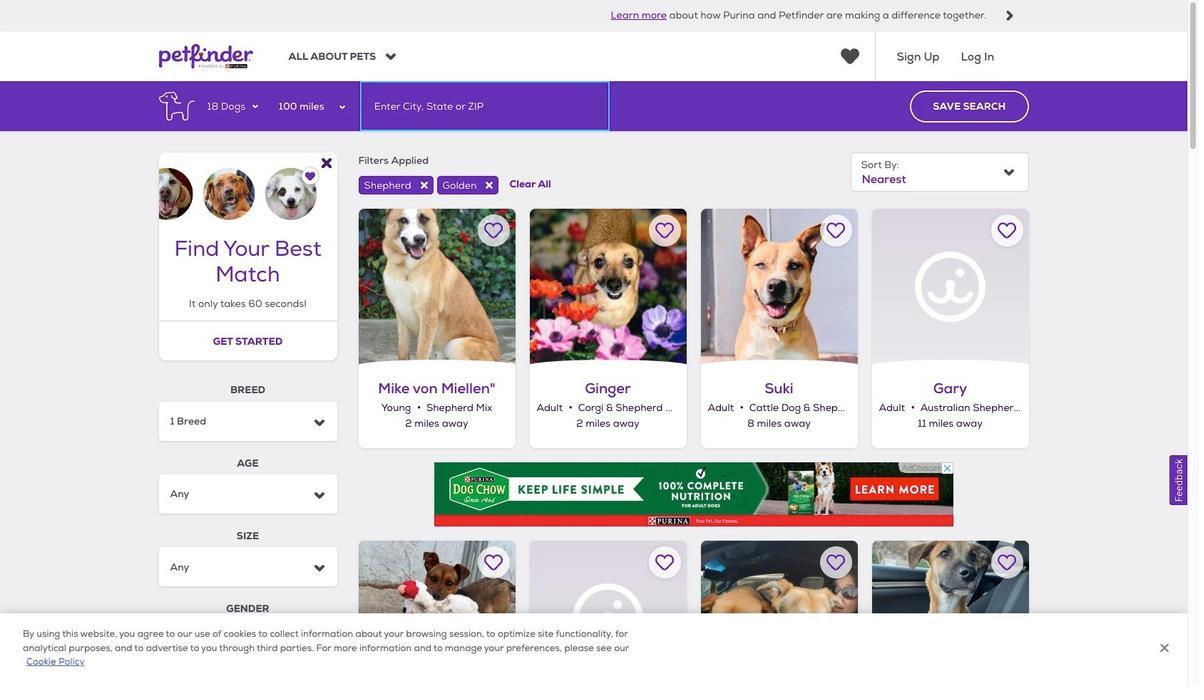 Task type: vqa. For each thing, say whether or not it's contained in the screenshot.
Petfinder Home Image
yes



Task type: locate. For each thing, give the bounding box(es) containing it.
potential dog matches image
[[159, 153, 337, 220]]

advertisement element
[[434, 463, 953, 527]]

suki, adoptable dog, adult female cattle dog & shepherd mix, 8 miles away. image
[[701, 209, 858, 366]]

privacy alert dialog
[[0, 614, 1188, 687]]

main content
[[0, 82, 1188, 687]]

tango & cash, adoptable dog, young male labrador retriever & shepherd mix, 15 miles away. image
[[701, 541, 858, 687]]

ginger, adoptable dog, adult female corgi & shepherd mix, 2 miles away. image
[[530, 209, 686, 366]]

mike von miellen", adoptable dog, young male shepherd mix, 2 miles away. image
[[358, 209, 515, 366]]



Task type: describe. For each thing, give the bounding box(es) containing it.
Enter City, State or ZIP text field
[[360, 82, 610, 132]]

pixie, adoptable dog, young female shepherd & pointer mix, 14 miles away. image
[[358, 541, 515, 687]]

chloe & sally cloud sisters, adoptable dog, young female labrador retriever & shepherd mix, 15 miles away. image
[[530, 541, 686, 687]]

petfinder home image
[[159, 32, 253, 82]]

mozart, adoptable dog, puppy male pit bull terrier & shepherd mix, 16 miles away. image
[[872, 541, 1029, 687]]



